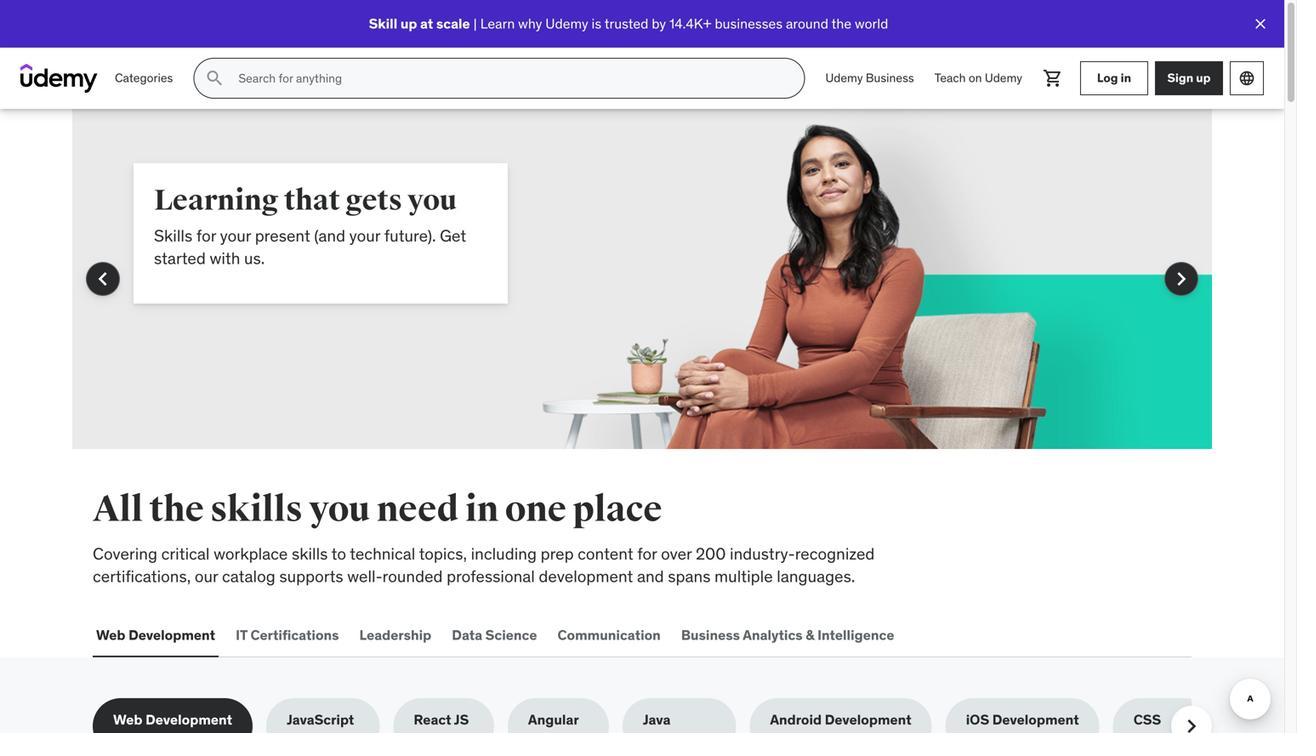 Task type: locate. For each thing, give the bounding box(es) containing it.
skills up supports
[[292, 544, 328, 564]]

spans
[[668, 566, 711, 587]]

the up critical
[[149, 487, 204, 532]]

0 vertical spatial you
[[408, 183, 457, 218]]

1 vertical spatial in
[[465, 487, 498, 532]]

1 vertical spatial for
[[637, 544, 657, 564]]

sign
[[1167, 70, 1193, 86]]

catalog
[[222, 566, 275, 587]]

1 vertical spatial next image
[[1178, 713, 1205, 733]]

css
[[1134, 711, 1161, 729]]

0 vertical spatial web development
[[96, 627, 215, 644]]

categories
[[115, 70, 173, 86]]

udemy right on
[[985, 70, 1022, 86]]

teach on udemy link
[[924, 58, 1033, 99]]

communication button
[[554, 615, 664, 656]]

0 horizontal spatial up
[[400, 15, 417, 32]]

0 vertical spatial up
[[400, 15, 417, 32]]

development
[[128, 627, 215, 644], [145, 711, 232, 729], [825, 711, 912, 729], [992, 711, 1079, 729]]

industry-
[[730, 544, 795, 564]]

udemy business
[[825, 70, 914, 86]]

1 vertical spatial up
[[1196, 70, 1211, 86]]

1 vertical spatial skills
[[292, 544, 328, 564]]

and
[[637, 566, 664, 587]]

1 vertical spatial web development
[[113, 711, 232, 729]]

1 horizontal spatial in
[[1121, 70, 1131, 86]]

1 vertical spatial business
[[681, 627, 740, 644]]

1 horizontal spatial business
[[866, 70, 914, 86]]

you up to
[[309, 487, 370, 532]]

next image
[[1168, 265, 1195, 293], [1178, 713, 1205, 733]]

you for gets
[[408, 183, 457, 218]]

you inside learning that gets you skills for your present (and your future). get started with us.
[[408, 183, 457, 218]]

log in link
[[1080, 61, 1148, 95]]

future).
[[384, 225, 436, 246]]

up
[[400, 15, 417, 32], [1196, 70, 1211, 86]]

0 horizontal spatial for
[[196, 225, 216, 246]]

web inside topic filters element
[[113, 711, 142, 729]]

business left analytics
[[681, 627, 740, 644]]

your right (and
[[349, 225, 380, 246]]

skill up at scale | learn why udemy is trusted by 14.4k+ businesses around the world
[[369, 15, 888, 32]]

udemy image
[[20, 64, 98, 93]]

0 vertical spatial the
[[832, 15, 852, 32]]

development inside button
[[128, 627, 215, 644]]

professional
[[447, 566, 535, 587]]

1 horizontal spatial you
[[408, 183, 457, 218]]

1 horizontal spatial for
[[637, 544, 657, 564]]

to
[[331, 544, 346, 564]]

web
[[96, 627, 125, 644], [113, 711, 142, 729]]

it certifications button
[[232, 615, 342, 656]]

our
[[195, 566, 218, 587]]

for up the and
[[637, 544, 657, 564]]

multiple
[[715, 566, 773, 587]]

learn
[[480, 15, 515, 32]]

react js
[[414, 711, 469, 729]]

2 your from the left
[[349, 225, 380, 246]]

0 horizontal spatial business
[[681, 627, 740, 644]]

languages.
[[777, 566, 855, 587]]

1 horizontal spatial up
[[1196, 70, 1211, 86]]

for up "with"
[[196, 225, 216, 246]]

ios development
[[966, 711, 1079, 729]]

next image inside carousel element
[[1168, 265, 1195, 293]]

udemy down world
[[825, 70, 863, 86]]

skill
[[369, 15, 397, 32]]

covering critical workplace skills to technical topics, including prep content for over 200 industry-recognized certifications, our catalog supports well-rounded professional development and spans multiple languages.
[[93, 544, 875, 587]]

0 horizontal spatial in
[[465, 487, 498, 532]]

you
[[408, 183, 457, 218], [309, 487, 370, 532]]

the
[[832, 15, 852, 32], [149, 487, 204, 532]]

prep
[[541, 544, 574, 564]]

by
[[652, 15, 666, 32]]

in right log
[[1121, 70, 1131, 86]]

up right sign
[[1196, 70, 1211, 86]]

&
[[806, 627, 814, 644]]

java
[[643, 711, 671, 729]]

0 horizontal spatial your
[[220, 225, 251, 246]]

0 horizontal spatial you
[[309, 487, 370, 532]]

leadership
[[359, 627, 431, 644]]

is
[[592, 15, 601, 32]]

Search for anything text field
[[235, 64, 784, 93]]

udemy
[[545, 15, 588, 32], [825, 70, 863, 86], [985, 70, 1022, 86]]

1 vertical spatial web
[[113, 711, 142, 729]]

web inside button
[[96, 627, 125, 644]]

0 vertical spatial web
[[96, 627, 125, 644]]

business analytics & intelligence button
[[678, 615, 898, 656]]

business down world
[[866, 70, 914, 86]]

content
[[578, 544, 633, 564]]

in up including
[[465, 487, 498, 532]]

0 vertical spatial next image
[[1168, 265, 1195, 293]]

covering
[[93, 544, 157, 564]]

for
[[196, 225, 216, 246], [637, 544, 657, 564]]

topic filters element
[[93, 698, 1215, 733]]

log in
[[1097, 70, 1131, 86]]

business
[[866, 70, 914, 86], [681, 627, 740, 644]]

your up "with"
[[220, 225, 251, 246]]

gets
[[346, 183, 402, 218]]

teach
[[935, 70, 966, 86]]

web development
[[96, 627, 215, 644], [113, 711, 232, 729]]

analytics
[[743, 627, 803, 644]]

skills up workplace
[[210, 487, 302, 532]]

in
[[1121, 70, 1131, 86], [465, 487, 498, 532]]

certifications,
[[93, 566, 191, 587]]

learning
[[154, 183, 279, 218]]

1 horizontal spatial your
[[349, 225, 380, 246]]

close image
[[1252, 15, 1269, 32]]

categories button
[[105, 58, 183, 99]]

1 vertical spatial the
[[149, 487, 204, 532]]

up left the at
[[400, 15, 417, 32]]

communication
[[558, 627, 661, 644]]

business inside button
[[681, 627, 740, 644]]

up for sign
[[1196, 70, 1211, 86]]

udemy left is
[[545, 15, 588, 32]]

android
[[770, 711, 822, 729]]

you up the get
[[408, 183, 457, 218]]

certifications
[[251, 627, 339, 644]]

the left world
[[832, 15, 852, 32]]

0 vertical spatial for
[[196, 225, 216, 246]]

1 vertical spatial you
[[309, 487, 370, 532]]

1 horizontal spatial the
[[832, 15, 852, 32]]

0 vertical spatial skills
[[210, 487, 302, 532]]

it
[[236, 627, 247, 644]]

topics,
[[419, 544, 467, 564]]



Task type: vqa. For each thing, say whether or not it's contained in the screenshot.
Teach on Udemy
yes



Task type: describe. For each thing, give the bounding box(es) containing it.
around
[[786, 15, 828, 32]]

1 horizontal spatial udemy
[[825, 70, 863, 86]]

udemy business link
[[815, 58, 924, 99]]

for inside learning that gets you skills for your present (and your future). get started with us.
[[196, 225, 216, 246]]

businesses
[[715, 15, 783, 32]]

development
[[539, 566, 633, 587]]

data
[[452, 627, 482, 644]]

all
[[93, 487, 143, 532]]

js
[[454, 711, 469, 729]]

you for skills
[[309, 487, 370, 532]]

scale
[[436, 15, 470, 32]]

sign up
[[1167, 70, 1211, 86]]

submit search image
[[204, 68, 225, 88]]

previous image
[[89, 265, 117, 293]]

choose a language image
[[1238, 70, 1255, 87]]

|
[[473, 15, 477, 32]]

(and
[[314, 225, 345, 246]]

sign up link
[[1155, 61, 1223, 95]]

get
[[440, 225, 466, 246]]

data science
[[452, 627, 537, 644]]

rounded
[[382, 566, 443, 587]]

react
[[414, 711, 451, 729]]

teach on udemy
[[935, 70, 1022, 86]]

present
[[255, 225, 310, 246]]

need
[[377, 487, 459, 532]]

it certifications
[[236, 627, 339, 644]]

0 horizontal spatial udemy
[[545, 15, 588, 32]]

business analytics & intelligence
[[681, 627, 894, 644]]

1 your from the left
[[220, 225, 251, 246]]

technical
[[350, 544, 415, 564]]

including
[[471, 544, 537, 564]]

web development button
[[93, 615, 219, 656]]

0 vertical spatial in
[[1121, 70, 1131, 86]]

skills inside covering critical workplace skills to technical topics, including prep content for over 200 industry-recognized certifications, our catalog supports well-rounded professional development and spans multiple languages.
[[292, 544, 328, 564]]

2 horizontal spatial udemy
[[985, 70, 1022, 86]]

angular
[[528, 711, 579, 729]]

over
[[661, 544, 692, 564]]

critical
[[161, 544, 210, 564]]

android development
[[770, 711, 912, 729]]

ios
[[966, 711, 989, 729]]

next image inside topic filters element
[[1178, 713, 1205, 733]]

up for skill
[[400, 15, 417, 32]]

web development inside button
[[96, 627, 215, 644]]

log
[[1097, 70, 1118, 86]]

place
[[573, 487, 662, 532]]

all the skills you need in one place
[[93, 487, 662, 532]]

shopping cart with 0 items image
[[1043, 68, 1063, 88]]

one
[[505, 487, 566, 532]]

why
[[518, 15, 542, 32]]

science
[[485, 627, 537, 644]]

supports
[[279, 566, 343, 587]]

trusted
[[605, 15, 648, 32]]

0 vertical spatial business
[[866, 70, 914, 86]]

skills
[[154, 225, 192, 246]]

200
[[696, 544, 726, 564]]

web development inside topic filters element
[[113, 711, 232, 729]]

that
[[284, 183, 340, 218]]

learning that gets you skills for your present (and your future). get started with us.
[[154, 183, 466, 268]]

0 horizontal spatial the
[[149, 487, 204, 532]]

world
[[855, 15, 888, 32]]

recognized
[[795, 544, 875, 564]]

started
[[154, 248, 206, 268]]

leadership button
[[356, 615, 435, 656]]

for inside covering critical workplace skills to technical topics, including prep content for over 200 industry-recognized certifications, our catalog supports well-rounded professional development and spans multiple languages.
[[637, 544, 657, 564]]

workplace
[[214, 544, 288, 564]]

intelligence
[[817, 627, 894, 644]]

data science button
[[448, 615, 541, 656]]

on
[[969, 70, 982, 86]]

with
[[210, 248, 240, 268]]

javascript
[[287, 711, 354, 729]]

at
[[420, 15, 433, 32]]

carousel element
[[72, 109, 1212, 490]]

14.4k+
[[669, 15, 712, 32]]

well-
[[347, 566, 382, 587]]

us.
[[244, 248, 265, 268]]



